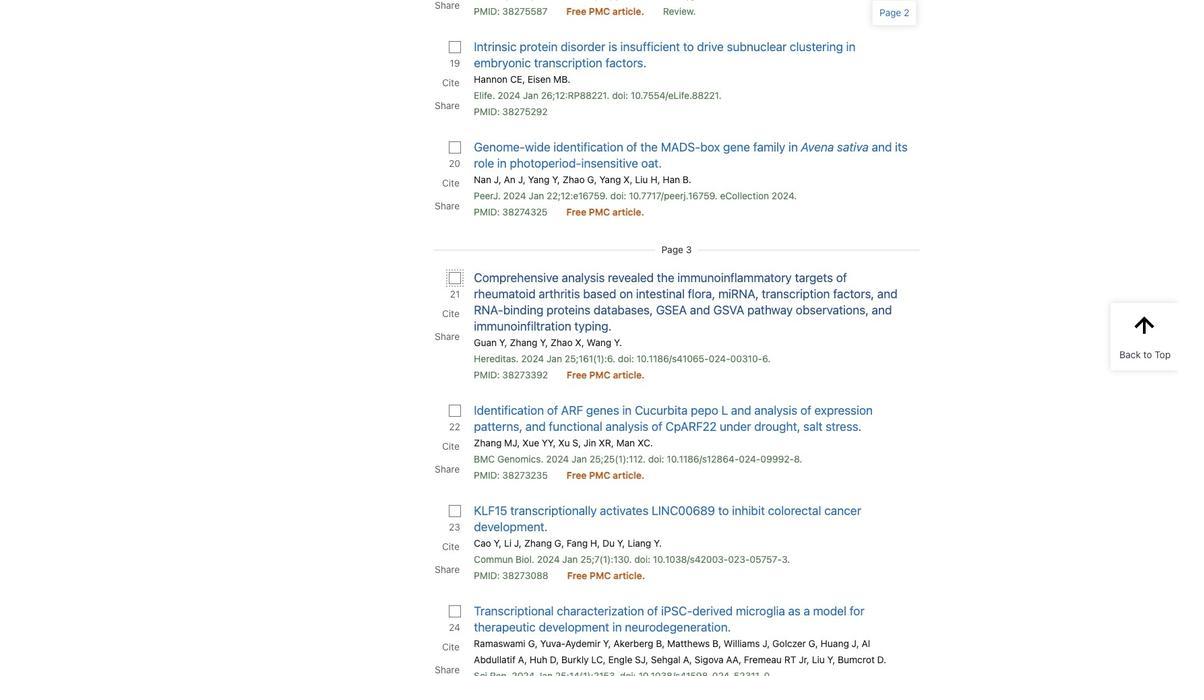 Task type: vqa. For each thing, say whether or not it's contained in the screenshot.
Fabian Linsenmeier link
no



Task type: describe. For each thing, give the bounding box(es) containing it.
comprehensive
[[474, 271, 559, 285]]

zhang mj, xue yy, xu s, jin xr, man xc. bmc genomics. 2024 jan 25;25(1):112. doi: 10.1186/s12864-024-09992-8. pmid: 38273235
[[474, 438, 803, 481]]

page 2
[[880, 7, 910, 18]]

share button for transcriptional characterization of ipsc-derived microglia as a model for therapeutic development in neurodegeneration.
[[433, 659, 463, 677]]

of left "arf"
[[547, 404, 558, 418]]

y, up hereditas.
[[499, 337, 507, 349]]

cite button for transcriptional characterization of ipsc-derived microglia as a model for therapeutic development in neurodegeneration.
[[441, 636, 463, 659]]

pmid: 38275587
[[474, 5, 548, 17]]

pmid: inside intrinsic protein disorder is insufficient to drive subnuclear clustering in embryonic transcription factors. hannon ce, eisen mb. elife. 2024 jan 26;12:rp88221. doi: 10.7554/elife.88221. pmid: 38275292
[[474, 106, 500, 117]]

of inside transcriptional characterization of ipsc-derived microglia as a model for therapeutic development in neurodegeneration.
[[647, 605, 658, 619]]

mj,
[[504, 438, 520, 449]]

j, right an
[[518, 174, 526, 185]]

j, left al
[[852, 638, 859, 650]]

y, right du
[[617, 538, 625, 549]]

transcriptional characterization of ipsc-derived microglia as a model for therapeutic development in neurodegeneration. link
[[474, 604, 911, 636]]

ecollection
[[720, 190, 769, 202]]

genomics.
[[498, 454, 544, 465]]

share for identification of arf genes in cucurbita pepo l and analysis of expression patterns, and functional analysis of cparf22 under drought, salt stress.
[[435, 464, 460, 475]]

article. for genome-wide identification of the mads-box gene family in
[[613, 206, 644, 218]]

pmid: inside guan y, zhang y, zhao x, wang y. hereditas. 2024 jan 25;161(1):6. doi: 10.1186/s41065-024-00310-6. pmid: 38273392
[[474, 369, 500, 381]]

article. up is
[[613, 5, 645, 17]]

drive
[[697, 40, 724, 54]]

2024 inside intrinsic protein disorder is insufficient to drive subnuclear clustering in embryonic transcription factors. hannon ce, eisen mb. elife. 2024 jan 26;12:rp88221. doi: 10.7554/elife.88221. pmid: 38275292
[[498, 90, 521, 101]]

y. inside guan y, zhang y, zhao x, wang y. hereditas. 2024 jan 25;161(1):6. doi: 10.1186/s41065-024-00310-6. pmid: 38273392
[[614, 337, 622, 349]]

cucurbita
[[635, 404, 688, 418]]

and up xue
[[526, 420, 546, 434]]

pmc for comprehensive analysis revealed the immunoinflammatory targets of rheumatoid arthritis based on intestinal flora, mirna, transcription factors, and rna-binding proteins databases, gsea and gsva pathway observations, and immunoinfiltration typing.
[[589, 369, 611, 381]]

free pmc article. for klf15 transcriptionally activates linc00689 to inhibit colorectal cancer development.
[[567, 570, 645, 582]]

in inside transcriptional characterization of ipsc-derived microglia as a model for therapeutic development in neurodegeneration.
[[613, 621, 622, 635]]

model
[[813, 605, 847, 619]]

insensitive
[[581, 156, 638, 171]]

and right the factors,
[[878, 287, 898, 301]]

cao y, li j, zhang g, fang h, du y, liang y. commun biol. 2024 jan 25;7(1):130. doi: 10.1038/s42003-023-05757-3. pmid: 38273088
[[474, 538, 790, 582]]

bumcrot
[[838, 655, 875, 666]]

page 2 button
[[872, 0, 917, 26]]

characterization
[[557, 605, 644, 619]]

intrinsic protein disorder is insufficient to drive subnuclear clustering in embryonic transcription factors. hannon ce, eisen mb. elife. 2024 jan 26;12:rp88221. doi: 10.7554/elife.88221. pmid: 38275292
[[474, 40, 856, 117]]

0 vertical spatial the
[[641, 140, 658, 154]]

share for klf15 transcriptionally activates linc00689 to inhibit colorectal cancer development.
[[435, 564, 460, 576]]

38273088
[[503, 570, 549, 582]]

comprehensive analysis revealed the immunoinflammatory targets of rheumatoid arthritis based on intestinal flora, mirna, transcription factors, and rna-binding proteins databases, gsea and gsva pathway observations, and immunoinfiltration typing. link
[[474, 270, 911, 335]]

in inside intrinsic protein disorder is insufficient to drive subnuclear clustering in embryonic transcription factors. hannon ce, eisen mb. elife. 2024 jan 26;12:rp88221. doi: 10.7554/elife.88221. pmid: 38275292
[[846, 40, 856, 54]]

development.
[[474, 520, 548, 535]]

cparf22
[[666, 420, 717, 434]]

zhao inside nan j, an j, yang y, zhao g, yang x, liu h, han b. peerj. 2024 jan 22;12:e16759. doi: 10.7717/peerj.16759. ecollection 2024. pmid: 38274325
[[563, 174, 585, 185]]

25;161(1):6.
[[565, 353, 616, 365]]

of up insensitive
[[627, 140, 637, 154]]

back to top button
[[1111, 303, 1178, 371]]

pepo
[[691, 404, 719, 418]]

2 b, from the left
[[713, 638, 721, 650]]

to inside "back to top" button
[[1144, 349, 1152, 361]]

identification of arf genes in cucurbita pepo l and analysis of expression patterns, and functional analysis of cparf22 under drought, salt stress. link
[[474, 403, 911, 436]]

inhibit
[[732, 504, 765, 518]]

share button for genome-wide identification of the mads-box gene family in
[[433, 195, 463, 218]]

x, inside guan y, zhang y, zhao x, wang y. hereditas. 2024 jan 25;161(1):6. doi: 10.1186/s41065-024-00310-6. pmid: 38273392
[[575, 337, 584, 349]]

00310-
[[731, 353, 763, 365]]

in inside and its role in photoperiod-insensitive oat.
[[497, 156, 507, 171]]

y, inside nan j, an j, yang y, zhao g, yang x, liu h, han b. peerj. 2024 jan 22;12:e16759. doi: 10.7717/peerj.16759. ecollection 2024. pmid: 38274325
[[552, 174, 560, 185]]

free for genome-wide identification of the mads-box gene family in
[[566, 206, 587, 218]]

identification of arf genes in cucurbita pepo l and analysis of expression patterns, and functional analysis of cparf22 under drought, salt stress.
[[474, 404, 873, 434]]

immunoinfiltration
[[474, 320, 572, 334]]

free up disorder in the top of the page
[[566, 5, 587, 17]]

pmid: inside nan j, an j, yang y, zhao g, yang x, liu h, han b. peerj. 2024 jan 22;12:e16759. doi: 10.7717/peerj.16759. ecollection 2024. pmid: 38274325
[[474, 206, 500, 218]]

and down the factors,
[[872, 303, 892, 318]]

s,
[[573, 438, 581, 449]]

cite button for comprehensive analysis revealed the immunoinflammatory targets of rheumatoid arthritis based on intestinal flora, mirna, transcription factors, and rna-binding proteins databases, gsea and gsva pathway observations, and immunoinfiltration typing.
[[441, 303, 463, 326]]

linc00689
[[652, 504, 715, 518]]

matthews
[[667, 638, 710, 650]]

activates
[[600, 504, 649, 518]]

cite button for klf15 transcriptionally activates linc00689 to inhibit colorectal cancer development.
[[441, 536, 463, 559]]

jr,
[[799, 655, 810, 666]]

and inside and its role in photoperiod-insensitive oat.
[[872, 140, 892, 154]]

gsva
[[714, 303, 744, 318]]

transcription inside intrinsic protein disorder is insufficient to drive subnuclear clustering in embryonic transcription factors. hannon ce, eisen mb. elife. 2024 jan 26;12:rp88221. doi: 10.7554/elife.88221. pmid: 38275292
[[534, 56, 603, 70]]

10.1038/s42003-
[[653, 554, 728, 566]]

g, up huh
[[528, 638, 538, 650]]

page for page 2
[[880, 7, 902, 18]]

a
[[804, 605, 810, 619]]

1 horizontal spatial analysis
[[606, 420, 649, 434]]

peerj.
[[474, 190, 501, 202]]

cite for intrinsic protein disorder is insufficient to drive subnuclear clustering in embryonic transcription factors.
[[442, 77, 460, 88]]

share button for klf15 transcriptionally activates linc00689 to inhibit colorectal cancer development.
[[433, 559, 463, 582]]

cancer
[[825, 504, 862, 518]]

and right l
[[731, 404, 752, 418]]

g, up jr,
[[809, 638, 818, 650]]

zhao inside guan y, zhang y, zhao x, wang y. hereditas. 2024 jan 25;161(1):6. doi: 10.1186/s41065-024-00310-6. pmid: 38273392
[[551, 337, 573, 349]]

26;12:rp88221.
[[541, 90, 610, 101]]

and its role in photoperiod-insensitive oat.
[[474, 140, 908, 171]]

h, inside cao y, li j, zhang g, fang h, du y, liang y. commun biol. 2024 jan 25;7(1):130. doi: 10.1038/s42003-023-05757-3. pmid: 38273088
[[590, 538, 600, 549]]

xu
[[558, 438, 570, 449]]

d,
[[550, 655, 559, 666]]

1 pmid: from the top
[[474, 5, 500, 17]]

2024 inside guan y, zhang y, zhao x, wang y. hereditas. 2024 jan 25;161(1):6. doi: 10.1186/s41065-024-00310-6. pmid: 38273392
[[521, 353, 544, 365]]

photoperiod-
[[510, 156, 581, 171]]

y, up 'lc,'
[[603, 638, 611, 650]]

klf15 transcriptionally activates linc00689 to inhibit colorectal cancer development.
[[474, 504, 862, 535]]

role
[[474, 156, 494, 171]]

of up salt
[[801, 404, 812, 418]]

under
[[720, 420, 751, 434]]

pmc for klf15 transcriptionally activates linc00689 to inhibit colorectal cancer development.
[[590, 570, 611, 582]]

review.
[[663, 5, 696, 17]]

y, down huang
[[828, 655, 835, 666]]

oat.
[[641, 156, 662, 171]]

22
[[449, 421, 460, 433]]

h, inside nan j, an j, yang y, zhao g, yang x, liu h, han b. peerj. 2024 jan 22;12:e16759. doi: 10.7717/peerj.16759. ecollection 2024. pmid: 38274325
[[651, 174, 660, 185]]

development
[[539, 621, 609, 635]]

to inside klf15 transcriptionally activates linc00689 to inhibit colorectal cancer development.
[[718, 504, 729, 518]]

22;12:e16759.
[[547, 190, 608, 202]]

share for transcriptional characterization of ipsc-derived microglia as a model for therapeutic development in neurodegeneration.
[[435, 665, 460, 676]]

2024 inside cao y, li j, zhang g, fang h, du y, liang y. commun biol. 2024 jan 25;7(1):130. doi: 10.1038/s42003-023-05757-3. pmid: 38273088
[[537, 554, 560, 566]]

j, up the fremeau
[[763, 638, 770, 650]]

huang
[[821, 638, 849, 650]]

doi: inside intrinsic protein disorder is insufficient to drive subnuclear clustering in embryonic transcription factors. hannon ce, eisen mb. elife. 2024 jan 26;12:rp88221. doi: 10.7554/elife.88221. pmid: 38275292
[[612, 90, 628, 101]]

free for comprehensive analysis revealed the immunoinflammatory targets of rheumatoid arthritis based on intestinal flora, mirna, transcription factors, and rna-binding proteins databases, gsea and gsva pathway observations, and immunoinfiltration typing.
[[567, 369, 587, 381]]

subnuclear
[[727, 40, 787, 54]]

free pmc article. for identification of arf genes in cucurbita pepo l and analysis of expression patterns, and functional analysis of cparf22 under drought, salt stress.
[[567, 470, 645, 481]]

j, left an
[[494, 174, 501, 185]]

protein
[[520, 40, 558, 54]]

lc,
[[592, 655, 606, 666]]

free pmc article. for comprehensive analysis revealed the immunoinflammatory targets of rheumatoid arthritis based on intestinal flora, mirna, transcription factors, and rna-binding proteins databases, gsea and gsva pathway observations, and immunoinfiltration typing.
[[567, 369, 645, 381]]

8.
[[794, 454, 803, 465]]

x, inside nan j, an j, yang y, zhao g, yang x, liu h, han b. peerj. 2024 jan 22;12:e16759. doi: 10.7717/peerj.16759. ecollection 2024. pmid: 38274325
[[624, 174, 633, 185]]

y. inside cao y, li j, zhang g, fang h, du y, liang y. commun biol. 2024 jan 25;7(1):130. doi: 10.1038/s42003-023-05757-3. pmid: 38273088
[[654, 538, 662, 549]]

g, inside nan j, an j, yang y, zhao g, yang x, liu h, han b. peerj. 2024 jan 22;12:e16759. doi: 10.7717/peerj.16759. ecollection 2024. pmid: 38274325
[[587, 174, 597, 185]]

doi: inside guan y, zhang y, zhao x, wang y. hereditas. 2024 jan 25;161(1):6. doi: 10.1186/s41065-024-00310-6. pmid: 38273392
[[618, 353, 634, 365]]

1 yang from the left
[[528, 174, 550, 185]]

share button for comprehensive analysis revealed the immunoinflammatory targets of rheumatoid arthritis based on intestinal flora, mirna, transcription factors, and rna-binding proteins databases, gsea and gsva pathway observations, and immunoinfiltration typing.
[[433, 326, 463, 349]]

man
[[617, 438, 635, 449]]

38275292
[[503, 106, 548, 117]]

rna-
[[474, 303, 503, 318]]

y, left 'li'
[[494, 538, 502, 549]]

cite for identification of arf genes in cucurbita pepo l and analysis of expression patterns, and functional analysis of cparf22 under drought, salt stress.
[[442, 441, 460, 452]]

back to top
[[1120, 349, 1171, 361]]

024- inside "zhang mj, xue yy, xu s, jin xr, man xc. bmc genomics. 2024 jan 25;25(1):112. doi: 10.1186/s12864-024-09992-8. pmid: 38273235"
[[739, 454, 761, 465]]

arthritis
[[539, 287, 580, 301]]

in right family
[[789, 140, 798, 154]]

cao
[[474, 538, 491, 549]]

zhang inside cao y, li j, zhang g, fang h, du y, liang y. commun biol. 2024 jan 25;7(1):130. doi: 10.1038/s42003-023-05757-3. pmid: 38273088
[[524, 538, 552, 549]]

identification
[[474, 404, 544, 418]]

cite for comprehensive analysis revealed the immunoinflammatory targets of rheumatoid arthritis based on intestinal flora, mirna, transcription factors, and rna-binding proteins databases, gsea and gsva pathway observations, and immunoinfiltration typing.
[[442, 308, 460, 320]]

y, down immunoinfiltration on the left top of the page
[[540, 337, 548, 349]]

free for klf15 transcriptionally activates linc00689 to inhibit colorectal cancer development.
[[567, 570, 587, 582]]

share for comprehensive analysis revealed the immunoinflammatory targets of rheumatoid arthritis based on intestinal flora, mirna, transcription factors, and rna-binding proteins databases, gsea and gsva pathway observations, and immunoinfiltration typing.
[[435, 331, 460, 342]]

genome-wide identification of the mads-box gene family in avena sativa
[[474, 140, 869, 154]]

25;7(1):130.
[[581, 554, 632, 566]]

38273235
[[503, 470, 548, 481]]

expression
[[815, 404, 873, 418]]

mb.
[[554, 73, 571, 85]]

article. for klf15 transcriptionally activates linc00689 to inhibit colorectal cancer development.
[[613, 570, 645, 582]]

colorectal
[[768, 504, 822, 518]]

3
[[686, 244, 692, 256]]

jan inside "zhang mj, xue yy, xu s, jin xr, man xc. bmc genomics. 2024 jan 25;25(1):112. doi: 10.1186/s12864-024-09992-8. pmid: 38273235"
[[572, 454, 587, 465]]

21
[[450, 289, 460, 300]]

2 a, from the left
[[683, 655, 692, 666]]

typing.
[[575, 320, 612, 334]]

2024.
[[772, 190, 797, 202]]

cite button
[[441, 172, 463, 195]]

akerberg
[[614, 638, 654, 650]]

rt
[[785, 655, 796, 666]]

1 b, from the left
[[656, 638, 665, 650]]

al
[[862, 638, 870, 650]]

3.
[[782, 554, 790, 566]]

in inside identification of arf genes in cucurbita pepo l and analysis of expression patterns, and functional analysis of cparf22 under drought, salt stress.
[[622, 404, 632, 418]]

10.1186/s41065-
[[637, 353, 709, 365]]

targets
[[795, 271, 833, 285]]

ramaswami
[[474, 638, 526, 650]]



Task type: locate. For each thing, give the bounding box(es) containing it.
mirna,
[[719, 287, 759, 301]]

cite down 24
[[442, 642, 460, 653]]

neurodegeneration.
[[625, 621, 731, 635]]

1 vertical spatial page
[[662, 244, 684, 256]]

0 vertical spatial page
[[880, 7, 902, 18]]

pmc down 25;25(1):112.
[[589, 470, 611, 481]]

1 vertical spatial x,
[[575, 337, 584, 349]]

wide
[[525, 140, 551, 154]]

1 cite button from the top
[[441, 71, 463, 94]]

elife.
[[474, 90, 495, 101]]

2 cite from the top
[[442, 177, 460, 189]]

0 vertical spatial 024-
[[709, 353, 731, 365]]

0 horizontal spatial y.
[[614, 337, 622, 349]]

analysis up drought,
[[755, 404, 798, 418]]

proteins
[[547, 303, 591, 318]]

clustering
[[790, 40, 843, 54]]

j, inside cao y, li j, zhang g, fang h, du y, liang y. commun biol. 2024 jan 25;7(1):130. doi: 10.1038/s42003-023-05757-3. pmid: 38273088
[[514, 538, 522, 549]]

20
[[449, 158, 460, 169]]

article. down 10.7717/peerj.16759.
[[613, 206, 644, 218]]

0 horizontal spatial to
[[683, 40, 694, 54]]

page for page 3
[[662, 244, 684, 256]]

share button left guan
[[433, 326, 463, 349]]

cite inside dropdown button
[[442, 177, 460, 189]]

0 vertical spatial to
[[683, 40, 694, 54]]

09992-
[[761, 454, 794, 465]]

klf15 transcriptionally activates linc00689 to inhibit colorectal cancer development. link
[[474, 504, 911, 536]]

yuva-
[[540, 638, 565, 650]]

2 share from the top
[[435, 200, 460, 212]]

patterns,
[[474, 420, 523, 434]]

page 3
[[662, 244, 692, 256]]

gsea
[[656, 303, 687, 318]]

1 horizontal spatial page
[[880, 7, 902, 18]]

and left its
[[872, 140, 892, 154]]

4 cite from the top
[[442, 441, 460, 452]]

x, down insensitive
[[624, 174, 633, 185]]

cite for klf15 transcriptionally activates linc00689 to inhibit colorectal cancer development.
[[442, 541, 460, 553]]

38274325
[[503, 206, 548, 218]]

analysis up 'based'
[[562, 271, 605, 285]]

share down 23
[[435, 564, 460, 576]]

2 pmid: from the top
[[474, 106, 500, 117]]

share left elife.
[[435, 100, 460, 111]]

cite
[[442, 77, 460, 88], [442, 177, 460, 189], [442, 308, 460, 320], [442, 441, 460, 452], [442, 541, 460, 553], [442, 642, 460, 653]]

19
[[450, 57, 460, 69]]

factors,
[[833, 287, 874, 301]]

0 horizontal spatial h,
[[590, 538, 600, 549]]

b, up sehgal
[[656, 638, 665, 650]]

article. for comprehensive analysis revealed the immunoinflammatory targets of rheumatoid arthritis based on intestinal flora, mirna, transcription factors, and rna-binding proteins databases, gsea and gsva pathway observations, and immunoinfiltration typing.
[[613, 369, 645, 381]]

transcription inside the comprehensive analysis revealed the immunoinflammatory targets of rheumatoid arthritis based on intestinal flora, mirna, transcription factors, and rna-binding proteins databases, gsea and gsva pathway observations, and immunoinfiltration typing.
[[762, 287, 830, 301]]

h,
[[651, 174, 660, 185], [590, 538, 600, 549]]

2024 inside nan j, an j, yang y, zhao g, yang x, liu h, han b. peerj. 2024 jan 22;12:e16759. doi: 10.7717/peerj.16759. ecollection 2024. pmid: 38274325
[[503, 190, 526, 202]]

1 vertical spatial the
[[657, 271, 675, 285]]

share for intrinsic protein disorder is insufficient to drive subnuclear clustering in embryonic transcription factors.
[[435, 100, 460, 111]]

2 share button from the top
[[433, 326, 463, 349]]

1 horizontal spatial h,
[[651, 174, 660, 185]]

pmc down 25;161(1):6.
[[589, 369, 611, 381]]

0 vertical spatial transcription
[[534, 56, 603, 70]]

3 cite button from the top
[[441, 436, 463, 458]]

to left top
[[1144, 349, 1152, 361]]

cite button down 24
[[441, 636, 463, 659]]

jan inside intrinsic protein disorder is insufficient to drive subnuclear clustering in embryonic transcription factors. hannon ce, eisen mb. elife. 2024 jan 26;12:rp88221. doi: 10.7554/elife.88221. pmid: 38275292
[[523, 90, 539, 101]]

0 horizontal spatial a,
[[518, 655, 527, 666]]

transcription up mb.
[[534, 56, 603, 70]]

in down genome- at the left top
[[497, 156, 507, 171]]

yang down "photoperiod-"
[[528, 174, 550, 185]]

yy,
[[542, 438, 556, 449]]

share down cite dropdown button
[[435, 200, 460, 212]]

fang
[[567, 538, 588, 549]]

5 share button from the top
[[433, 659, 463, 677]]

pmid: down hereditas.
[[474, 369, 500, 381]]

b.
[[683, 174, 692, 185]]

free pmc article. up is
[[566, 5, 645, 17]]

1 vertical spatial zhang
[[474, 438, 502, 449]]

liu inside ramaswami g, yuva-aydemir y, akerberg b, matthews b, williams j, golczer g, huang j, al abdullatif a, huh d, burkly lc, engle sj, sehgal a, sigova aa, fremeau rt jr, liu y, bumcrot d.
[[812, 655, 825, 666]]

in right clustering
[[846, 40, 856, 54]]

article. down 25;161(1):6.
[[613, 369, 645, 381]]

1 horizontal spatial b,
[[713, 638, 721, 650]]

to
[[683, 40, 694, 54], [1144, 349, 1152, 361], [718, 504, 729, 518]]

1 horizontal spatial transcription
[[762, 287, 830, 301]]

genome-
[[474, 140, 525, 154]]

1 vertical spatial transcription
[[762, 287, 830, 301]]

2 horizontal spatial to
[[1144, 349, 1152, 361]]

6 pmid: from the top
[[474, 570, 500, 582]]

embryonic
[[474, 56, 531, 70]]

the up intestinal
[[657, 271, 675, 285]]

zhang inside guan y, zhang y, zhao x, wang y. hereditas. 2024 jan 25;161(1):6. doi: 10.1186/s41065-024-00310-6. pmid: 38273392
[[510, 337, 538, 349]]

1 horizontal spatial liu
[[812, 655, 825, 666]]

doi: down xc.
[[648, 454, 664, 465]]

mads-
[[661, 140, 701, 154]]

microglia
[[736, 605, 785, 619]]

cite down the 19
[[442, 77, 460, 88]]

0 horizontal spatial analysis
[[562, 271, 605, 285]]

insufficient
[[621, 40, 680, 54]]

doi: inside cao y, li j, zhang g, fang h, du y, liang y. commun biol. 2024 jan 25;7(1):130. doi: 10.1038/s42003-023-05757-3. pmid: 38273088
[[635, 554, 651, 566]]

free for identification of arf genes in cucurbita pepo l and analysis of expression patterns, and functional analysis of cparf22 under drought, salt stress.
[[567, 470, 587, 481]]

cite for transcriptional characterization of ipsc-derived microglia as a model for therapeutic development in neurodegeneration.
[[442, 642, 460, 653]]

doi: inside nan j, an j, yang y, zhao g, yang x, liu h, han b. peerj. 2024 jan 22;12:e16759. doi: 10.7717/peerj.16759. ecollection 2024. pmid: 38274325
[[610, 190, 627, 202]]

0 vertical spatial zhao
[[563, 174, 585, 185]]

0 horizontal spatial liu
[[635, 174, 648, 185]]

1 horizontal spatial x,
[[624, 174, 633, 185]]

024-
[[709, 353, 731, 365], [739, 454, 761, 465]]

of down cucurbita
[[652, 420, 663, 434]]

based
[[583, 287, 617, 301]]

x,
[[624, 174, 633, 185], [575, 337, 584, 349]]

a, left huh
[[518, 655, 527, 666]]

0 vertical spatial zhang
[[510, 337, 538, 349]]

bmc
[[474, 454, 495, 465]]

2 horizontal spatial analysis
[[755, 404, 798, 418]]

article. for identification of arf genes in cucurbita pepo l and analysis of expression patterns, and functional analysis of cparf22 under drought, salt stress.
[[613, 470, 645, 481]]

0 horizontal spatial 024-
[[709, 353, 731, 365]]

family
[[753, 140, 786, 154]]

liu right jr,
[[812, 655, 825, 666]]

engle
[[608, 655, 633, 666]]

drought,
[[755, 420, 801, 434]]

1 vertical spatial liu
[[812, 655, 825, 666]]

3 share button from the top
[[433, 458, 463, 481]]

1 share from the top
[[435, 100, 460, 111]]

pmid:
[[474, 5, 500, 17], [474, 106, 500, 117], [474, 206, 500, 218], [474, 369, 500, 381], [474, 470, 500, 481], [474, 570, 500, 582]]

pmid: up intrinsic
[[474, 5, 500, 17]]

4 cite button from the top
[[441, 536, 463, 559]]

share down 24
[[435, 665, 460, 676]]

2024 inside "zhang mj, xue yy, xu s, jin xr, man xc. bmc genomics. 2024 jan 25;25(1):112. doi: 10.1186/s12864-024-09992-8. pmid: 38273235"
[[546, 454, 569, 465]]

genes
[[586, 404, 619, 418]]

0 horizontal spatial page
[[662, 244, 684, 256]]

binding
[[503, 303, 544, 318]]

transcriptionally
[[510, 504, 597, 518]]

jan inside guan y, zhang y, zhao x, wang y. hereditas. 2024 jan 25;161(1):6. doi: 10.1186/s41065-024-00310-6. pmid: 38273392
[[547, 353, 562, 365]]

du
[[603, 538, 615, 549]]

doi: down liang
[[635, 554, 651, 566]]

cite button down 22
[[441, 436, 463, 458]]

024- down under
[[739, 454, 761, 465]]

huh
[[530, 655, 547, 666]]

cite down 23
[[442, 541, 460, 553]]

5 cite button from the top
[[441, 636, 463, 659]]

cite for genome-wide identification of the mads-box gene family in
[[442, 177, 460, 189]]

024- inside guan y, zhang y, zhao x, wang y. hereditas. 2024 jan 25;161(1):6. doi: 10.1186/s41065-024-00310-6. pmid: 38273392
[[709, 353, 731, 365]]

the up the oat.
[[641, 140, 658, 154]]

2 cite button from the top
[[441, 303, 463, 326]]

1 horizontal spatial 024-
[[739, 454, 761, 465]]

pmc
[[589, 5, 610, 17], [589, 206, 610, 218], [589, 369, 611, 381], [589, 470, 611, 481], [590, 570, 611, 582]]

2 vertical spatial to
[[718, 504, 729, 518]]

jan up 38274325
[[529, 190, 544, 202]]

024- left 6.
[[709, 353, 731, 365]]

jan down fang
[[563, 554, 578, 566]]

transcriptional
[[474, 605, 554, 619]]

h, left han
[[651, 174, 660, 185]]

cite button for identification of arf genes in cucurbita pepo l and analysis of expression patterns, and functional analysis of cparf22 under drought, salt stress.
[[441, 436, 463, 458]]

0 horizontal spatial b,
[[656, 638, 665, 650]]

pmc for identification of arf genes in cucurbita pepo l and analysis of expression patterns, and functional analysis of cparf22 under drought, salt stress.
[[589, 470, 611, 481]]

1 share button from the top
[[433, 195, 463, 218]]

an
[[504, 174, 516, 185]]

jan inside nan j, an j, yang y, zhao g, yang x, liu h, han b. peerj. 2024 jan 22;12:e16759. doi: 10.7717/peerj.16759. ecollection 2024. pmid: 38274325
[[529, 190, 544, 202]]

jan up the 38273392
[[547, 353, 562, 365]]

share
[[435, 100, 460, 111], [435, 200, 460, 212], [435, 331, 460, 342], [435, 464, 460, 475], [435, 564, 460, 576], [435, 665, 460, 676]]

hereditas.
[[474, 353, 519, 365]]

pmid: down elife.
[[474, 106, 500, 117]]

share inside dropdown button
[[435, 100, 460, 111]]

l
[[722, 404, 728, 418]]

xr,
[[599, 438, 614, 449]]

3 share from the top
[[435, 331, 460, 342]]

j,
[[494, 174, 501, 185], [518, 174, 526, 185], [514, 538, 522, 549], [763, 638, 770, 650], [852, 638, 859, 650]]

1 vertical spatial to
[[1144, 349, 1152, 361]]

hannon
[[474, 73, 508, 85]]

pmid: inside cao y, li j, zhang g, fang h, du y, liang y. commun biol. 2024 jan 25;7(1):130. doi: 10.1038/s42003-023-05757-3. pmid: 38273088
[[474, 570, 500, 582]]

in right genes
[[622, 404, 632, 418]]

jin
[[584, 438, 596, 449]]

intrinsic protein disorder is insufficient to drive subnuclear clustering in embryonic transcription factors. link
[[474, 39, 911, 71]]

liu inside nan j, an j, yang y, zhao g, yang x, liu h, han b. peerj. 2024 jan 22;12:e16759. doi: 10.7717/peerj.16759. ecollection 2024. pmid: 38274325
[[635, 174, 648, 185]]

zhao up 22;12:e16759.
[[563, 174, 585, 185]]

back
[[1120, 349, 1141, 361]]

share button down 23
[[433, 559, 463, 582]]

b, up 'sigova'
[[713, 638, 721, 650]]

yang down insensitive
[[600, 174, 621, 185]]

page inside button
[[880, 7, 902, 18]]

2024 up the 38273392
[[521, 353, 544, 365]]

1 a, from the left
[[518, 655, 527, 666]]

functional
[[549, 420, 603, 434]]

4 share button from the top
[[433, 559, 463, 582]]

share button for identification of arf genes in cucurbita pepo l and analysis of expression patterns, and functional analysis of cparf22 under drought, salt stress.
[[433, 458, 463, 481]]

1 vertical spatial y.
[[654, 538, 662, 549]]

jan up '38275292'
[[523, 90, 539, 101]]

1 horizontal spatial y.
[[654, 538, 662, 549]]

cite button down the 19
[[441, 71, 463, 94]]

immunoinflammatory
[[678, 271, 792, 285]]

4 share from the top
[[435, 464, 460, 475]]

free pmc article.
[[566, 5, 645, 17], [566, 206, 644, 218], [567, 369, 645, 381], [567, 470, 645, 481], [567, 570, 645, 582]]

to left drive at the right top
[[683, 40, 694, 54]]

jan inside cao y, li j, zhang g, fang h, du y, liang y. commun biol. 2024 jan 25;7(1):130. doi: 10.1038/s42003-023-05757-3. pmid: 38273088
[[563, 554, 578, 566]]

liu
[[635, 174, 648, 185], [812, 655, 825, 666]]

free pmc article. for genome-wide identification of the mads-box gene family in
[[566, 206, 644, 218]]

2024 down ce,
[[498, 90, 521, 101]]

g, inside cao y, li j, zhang g, fang h, du y, liang y. commun biol. 2024 jan 25;7(1):130. doi: 10.1038/s42003-023-05757-3. pmid: 38273088
[[555, 538, 564, 549]]

of
[[627, 140, 637, 154], [836, 271, 847, 285], [547, 404, 558, 418], [801, 404, 812, 418], [652, 420, 663, 434], [647, 605, 658, 619]]

free down s,
[[567, 470, 587, 481]]

share button left bmc
[[433, 458, 463, 481]]

page left 2
[[880, 7, 902, 18]]

the inside the comprehensive analysis revealed the immunoinflammatory targets of rheumatoid arthritis based on intestinal flora, mirna, transcription factors, and rna-binding proteins databases, gsea and gsva pathway observations, and immunoinfiltration typing.
[[657, 271, 675, 285]]

nan
[[474, 174, 491, 185]]

rheumatoid
[[474, 287, 536, 301]]

avena
[[801, 140, 834, 154]]

j, right 'li'
[[514, 538, 522, 549]]

burkly
[[562, 655, 589, 666]]

article. down 25;25(1):112.
[[613, 470, 645, 481]]

h, left du
[[590, 538, 600, 549]]

cite button down 21
[[441, 303, 463, 326]]

a, down matthews
[[683, 655, 692, 666]]

doi: down insensitive
[[610, 190, 627, 202]]

0 vertical spatial liu
[[635, 174, 648, 185]]

1 vertical spatial h,
[[590, 538, 600, 549]]

4 pmid: from the top
[[474, 369, 500, 381]]

free pmc article. down 25;7(1):130.
[[567, 570, 645, 582]]

1 cite from the top
[[442, 77, 460, 88]]

2 yang from the left
[[600, 174, 621, 185]]

cite button for intrinsic protein disorder is insufficient to drive subnuclear clustering in embryonic transcription factors.
[[441, 71, 463, 94]]

0 vertical spatial h,
[[651, 174, 660, 185]]

share button down 24
[[433, 659, 463, 677]]

doi: inside "zhang mj, xue yy, xu s, jin xr, man xc. bmc genomics. 2024 jan 25;25(1):112. doi: 10.1186/s12864-024-09992-8. pmid: 38273235"
[[648, 454, 664, 465]]

zhao up 25;161(1):6.
[[551, 337, 573, 349]]

pmc up is
[[589, 5, 610, 17]]

to inside intrinsic protein disorder is insufficient to drive subnuclear clustering in embryonic transcription factors. hannon ce, eisen mb. elife. 2024 jan 26;12:rp88221. doi: 10.7554/elife.88221. pmid: 38275292
[[683, 40, 694, 54]]

cite down 22
[[442, 441, 460, 452]]

y. right wang
[[614, 337, 622, 349]]

jan down s,
[[572, 454, 587, 465]]

2 vertical spatial analysis
[[606, 420, 649, 434]]

doi: down factors.
[[612, 90, 628, 101]]

0 horizontal spatial x,
[[575, 337, 584, 349]]

2024 right biol.
[[537, 554, 560, 566]]

g, up 22;12:e16759.
[[587, 174, 597, 185]]

cite button down 23
[[441, 536, 463, 559]]

share for genome-wide identification of the mads-box gene family in
[[435, 200, 460, 212]]

zhang inside "zhang mj, xue yy, xu s, jin xr, man xc. bmc genomics. 2024 jan 25;25(1):112. doi: 10.1186/s12864-024-09992-8. pmid: 38273235"
[[474, 438, 502, 449]]

cite down 21
[[442, 308, 460, 320]]

to left inhibit
[[718, 504, 729, 518]]

in
[[846, 40, 856, 54], [789, 140, 798, 154], [497, 156, 507, 171], [622, 404, 632, 418], [613, 621, 622, 635]]

share button
[[433, 94, 463, 117]]

sj,
[[635, 655, 648, 666]]

analysis up man
[[606, 420, 649, 434]]

golczer
[[773, 638, 806, 650]]

of inside the comprehensive analysis revealed the immunoinflammatory targets of rheumatoid arthritis based on intestinal flora, mirna, transcription factors, and rna-binding proteins databases, gsea and gsva pathway observations, and immunoinfiltration typing.
[[836, 271, 847, 285]]

cite down '20'
[[442, 177, 460, 189]]

6.
[[763, 353, 771, 365]]

5 share from the top
[[435, 564, 460, 576]]

1 vertical spatial analysis
[[755, 404, 798, 418]]

0 vertical spatial analysis
[[562, 271, 605, 285]]

top
[[1155, 349, 1171, 361]]

ipsc-
[[661, 605, 693, 619]]

flora,
[[688, 287, 716, 301]]

is
[[609, 40, 617, 54]]

identification
[[554, 140, 624, 154]]

analysis inside the comprehensive analysis revealed the immunoinflammatory targets of rheumatoid arthritis based on intestinal flora, mirna, transcription factors, and rna-binding proteins databases, gsea and gsva pathway observations, and immunoinfiltration typing.
[[562, 271, 605, 285]]

x, up 25;161(1):6.
[[575, 337, 584, 349]]

pmc for genome-wide identification of the mads-box gene family in
[[589, 206, 610, 218]]

liu down the oat.
[[635, 174, 648, 185]]

0 horizontal spatial transcription
[[534, 56, 603, 70]]

share button left peerj. on the top left of page
[[433, 195, 463, 218]]

page left 3
[[662, 244, 684, 256]]

10.7554/elife.88221.
[[631, 90, 722, 101]]

pmid: inside "zhang mj, xue yy, xu s, jin xr, man xc. bmc genomics. 2024 jan 25;25(1):112. doi: 10.1186/s12864-024-09992-8. pmid: 38273235"
[[474, 470, 500, 481]]

5 pmid: from the top
[[474, 470, 500, 481]]

1 horizontal spatial a,
[[683, 655, 692, 666]]

free pmc article. down 25;161(1):6.
[[567, 369, 645, 381]]

2 vertical spatial zhang
[[524, 538, 552, 549]]

5 cite from the top
[[442, 541, 460, 553]]

1 horizontal spatial yang
[[600, 174, 621, 185]]

0 horizontal spatial yang
[[528, 174, 550, 185]]

3 cite from the top
[[442, 308, 460, 320]]

6 share from the top
[[435, 665, 460, 676]]

24
[[449, 622, 460, 634]]

1 horizontal spatial to
[[718, 504, 729, 518]]

1 vertical spatial zhao
[[551, 337, 573, 349]]

0 vertical spatial y.
[[614, 337, 622, 349]]

1 vertical spatial 024-
[[739, 454, 761, 465]]

3 pmid: from the top
[[474, 206, 500, 218]]

g, left fang
[[555, 538, 564, 549]]

transcription down targets at the right top of the page
[[762, 287, 830, 301]]

and down flora,
[[690, 303, 710, 318]]

factors.
[[606, 56, 647, 70]]

0 vertical spatial x,
[[624, 174, 633, 185]]

6 cite from the top
[[442, 642, 460, 653]]

pmc down 22;12:e16759.
[[589, 206, 610, 218]]

free down 22;12:e16759.
[[566, 206, 587, 218]]

sehgal
[[651, 655, 681, 666]]



